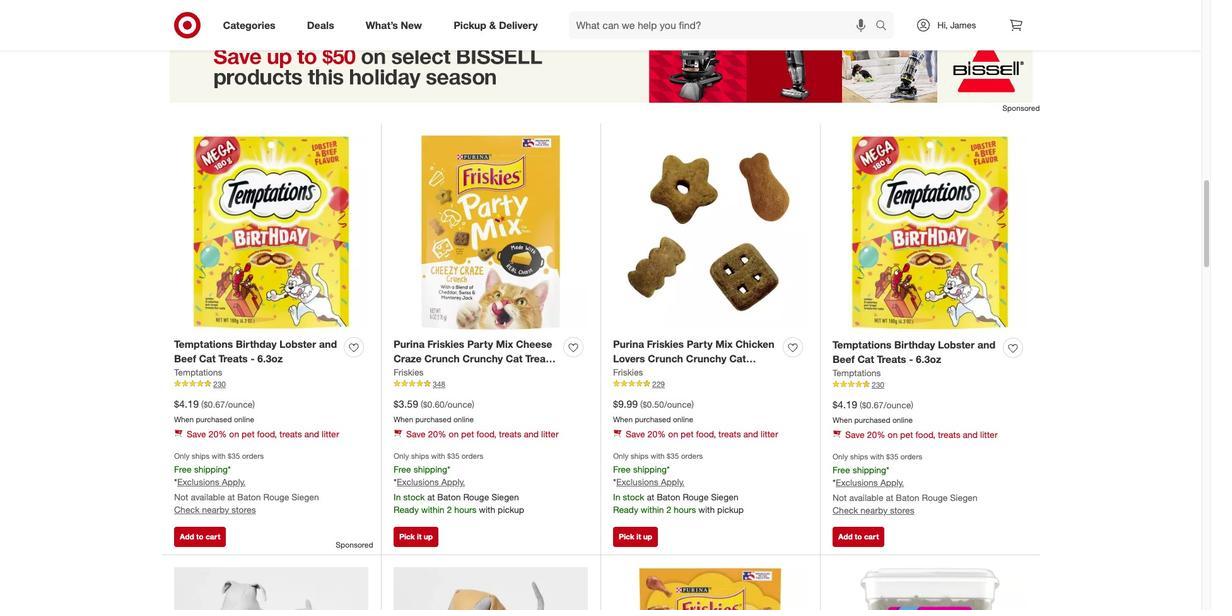 Task type: describe. For each thing, give the bounding box(es) containing it.
0 horizontal spatial temptations birthday lobster and beef cat treats - 6.3oz link
[[174, 338, 339, 366]]

litter for 230 "link" associated with the left temptations birthday lobster and beef cat treats - 6.3oz "link"'s temptations link
[[322, 429, 339, 440]]

add to cart for "check nearby stores" button for the left temptations birthday lobster and beef cat treats - 6.3oz "link" add to cart button
[[180, 533, 220, 542]]

pickup & delivery link
[[443, 11, 554, 39]]

/ounce for right temptations birthday lobster and beef cat treats - 6.3oz "link"'s temptations link
[[884, 400, 912, 411]]

230 for the left temptations birthday lobster and beef cat treats - 6.3oz "link"
[[213, 380, 226, 389]]

cheese
[[516, 338, 553, 351]]

&
[[489, 19, 496, 31]]

pickup for $3.59
[[498, 505, 524, 516]]

$9.99
[[613, 398, 638, 411]]

on for the left temptations birthday lobster and beef cat treats - 6.3oz "link"
[[229, 429, 239, 440]]

$3.59 ( $0.60 /ounce ) when purchased online
[[394, 398, 475, 424]]

( for the left temptations birthday lobster and beef cat treats - 6.3oz "link"'s temptations link
[[201, 399, 204, 410]]

) inside $9.99 ( $0.50 /ounce ) when purchased online
[[692, 399, 694, 410]]

free for $9.99
[[613, 464, 631, 475]]

$9.99 ( $0.50 /ounce ) when purchased online
[[613, 398, 694, 424]]

only for $4.19
[[833, 453, 848, 462]]

20% for purina friskies party mix cheese craze crunch crunchy cat treats - 6oz link
[[428, 429, 446, 440]]

stock for $9.99
[[623, 493, 645, 503]]

0 horizontal spatial $4.19 ( $0.67 /ounce ) when purchased online
[[174, 398, 255, 424]]

purina for lovers
[[613, 338, 644, 351]]

and for right temptations birthday lobster and beef cat treats - 6.3oz "link"
[[963, 430, 978, 441]]

deals
[[307, 19, 334, 31]]

pickup & delivery
[[454, 19, 538, 31]]

hours for $3.59
[[454, 505, 477, 516]]

$4.19 for the left temptations birthday lobster and beef cat treats - 6.3oz "link"
[[174, 398, 199, 411]]

1 cart from the left
[[206, 533, 220, 542]]

( for right temptations birthday lobster and beef cat treats - 6.3oz "link"'s temptations link
[[860, 400, 863, 411]]

in for $3.59
[[394, 493, 401, 503]]

to for "check nearby stores" button corresponding to right temptations birthday lobster and beef cat treats - 6.3oz "link"
[[855, 533, 862, 542]]

What can we help you find? suggestions appear below search field
[[569, 11, 879, 39]]

0 horizontal spatial birthday
[[236, 338, 277, 351]]

exclusions apply. button for add to cart button for "check nearby stores" button corresponding to right temptations birthday lobster and beef cat treats - 6.3oz "link"
[[836, 477, 905, 490]]

food, up only ships with $35 orders
[[257, 429, 277, 440]]

add to cart for add to cart button for "check nearby stores" button corresponding to right temptations birthday lobster and beef cat treats - 6.3oz "link"
[[839, 533, 879, 542]]

only for $9.99
[[613, 452, 629, 462]]

( for craze's friskies link
[[421, 399, 423, 410]]

within for $3.59
[[421, 505, 445, 516]]

348
[[433, 380, 446, 389]]

treats inside purina friskies party mix cheese craze crunch crunchy cat treats - 6oz
[[526, 353, 555, 365]]

exclusions for $4.19
[[836, 478, 878, 489]]

( for lovers friskies link
[[641, 399, 643, 410]]

6.3oz for right temptations birthday lobster and beef cat treats - 6.3oz "link"'s temptations link
[[916, 353, 942, 366]]

when for right temptations birthday lobster and beef cat treats - 6.3oz "link"'s temptations link 230 "link"
[[833, 416, 853, 425]]

delivery
[[499, 19, 538, 31]]

check inside the 'free shipping * * exclusions apply. not available at baton rouge siegen check nearby stores'
[[174, 505, 200, 516]]

james
[[951, 20, 977, 30]]

available inside only ships with $35 orders free shipping * * exclusions apply. not available at baton rouge siegen check nearby stores
[[850, 493, 884, 504]]

- inside purina friskies party mix cheese craze crunch crunchy cat treats - 6oz
[[394, 367, 398, 380]]

hi,
[[938, 20, 948, 30]]

save for right temptations birthday lobster and beef cat treats - 6.3oz "link"'s temptations link 230 "link"
[[846, 430, 865, 441]]

1 horizontal spatial temptations birthday lobster and beef cat treats - 6.3oz link
[[833, 338, 998, 367]]

pickup for $9.99
[[718, 505, 744, 516]]

pick it up button for $3.59
[[394, 528, 439, 548]]

cat inside "purina friskies party mix chicken lovers crunch crunchy cat treats - 20oz"
[[730, 353, 746, 365]]

6oz
[[401, 367, 418, 380]]

advertisement region
[[162, 31, 1040, 103]]

) inside $3.59 ( $0.60 /ounce ) when purchased online
[[472, 399, 475, 410]]

0 horizontal spatial lobster
[[280, 338, 316, 351]]

only ships with $35 orders free shipping * * exclusions apply. in stock at  baton rouge siegen ready within 2 hours with pickup for $3.59
[[394, 452, 524, 516]]

$35 for $3.59
[[448, 452, 460, 462]]

crunch for 6oz
[[425, 353, 460, 365]]

crunchy for cheese
[[463, 353, 503, 365]]

friskies down the craze
[[394, 367, 424, 378]]

ships for $9.99
[[631, 452, 649, 462]]

at for $4.19
[[886, 493, 894, 504]]

$0.67 for right temptations birthday lobster and beef cat treats - 6.3oz "link"
[[863, 400, 884, 411]]

party for cheese
[[467, 338, 493, 351]]

20% for purina friskies party mix chicken lovers crunch crunchy cat treats - 20oz link at bottom right
[[648, 429, 666, 440]]

friskies link for craze
[[394, 366, 424, 379]]

mix for chicken
[[716, 338, 733, 351]]

apply. inside the 'free shipping * * exclusions apply. not available at baton rouge siegen check nearby stores'
[[222, 477, 246, 488]]

save 20% on pet food, treats and litter up only ships with $35 orders free shipping * * exclusions apply. not available at baton rouge siegen check nearby stores
[[846, 430, 998, 441]]

$35 for $9.99
[[667, 452, 679, 462]]

when for 229 link
[[613, 415, 633, 424]]

add to cart button for "check nearby stores" button for the left temptations birthday lobster and beef cat treats - 6.3oz "link"
[[174, 528, 226, 548]]

ready for $3.59
[[394, 505, 419, 516]]

0 horizontal spatial temptations birthday lobster and beef cat treats - 6.3oz
[[174, 338, 337, 365]]

$0.60
[[423, 399, 445, 410]]

online inside $3.59 ( $0.60 /ounce ) when purchased online
[[454, 415, 474, 424]]

rouge for $9.99
[[683, 493, 709, 503]]

food, up only ships with $35 orders free shipping * * exclusions apply. not available at baton rouge siegen check nearby stores
[[916, 430, 936, 441]]

purina friskies party mix cheese craze crunch crunchy cat treats - 6oz link
[[394, 338, 559, 380]]

it for $3.59
[[417, 533, 422, 542]]

2 for $9.99
[[667, 505, 672, 516]]

2 cart from the left
[[865, 533, 879, 542]]

20oz
[[652, 367, 675, 380]]

only ships with $35 orders
[[174, 452, 264, 462]]

229 link
[[613, 379, 808, 390]]

friskies inside "purina friskies party mix chicken lovers crunch crunchy cat treats - 20oz"
[[647, 338, 684, 351]]

siegen inside the 'free shipping * * exclusions apply. not available at baton rouge siegen check nearby stores'
[[292, 493, 319, 503]]

nearby inside only ships with $35 orders free shipping * * exclusions apply. not available at baton rouge siegen check nearby stores
[[861, 506, 888, 516]]

orders for $9.99
[[681, 452, 703, 462]]

pet for purina friskies party mix chicken lovers crunch crunchy cat treats - 20oz link at bottom right
[[681, 429, 694, 440]]

stores inside only ships with $35 orders free shipping * * exclusions apply. not available at baton rouge siegen check nearby stores
[[890, 506, 915, 516]]

what's
[[366, 19, 398, 31]]

1 horizontal spatial temptations birthday lobster and beef cat treats - 6.3oz
[[833, 339, 996, 366]]

temptations link for right temptations birthday lobster and beef cat treats - 6.3oz "link"
[[833, 367, 881, 380]]

lovers
[[613, 353, 645, 365]]

$0.50
[[643, 399, 664, 410]]

free for $3.59
[[394, 464, 411, 475]]

348 link
[[394, 379, 588, 390]]

pet for the left temptations birthday lobster and beef cat treats - 6.3oz "link"
[[242, 429, 255, 440]]

check nearby stores button for the left temptations birthday lobster and beef cat treats - 6.3oz "link"
[[174, 505, 256, 517]]

friskies inside purina friskies party mix cheese craze crunch crunchy cat treats - 6oz
[[428, 338, 465, 351]]

and for the left temptations birthday lobster and beef cat treats - 6.3oz "link"
[[305, 429, 319, 440]]

categories
[[223, 19, 276, 31]]

exclusions apply. button for $3.59 pick it up button
[[397, 477, 465, 489]]

shipping for $4.19
[[853, 465, 887, 476]]

only ships with $35 orders free shipping * * exclusions apply. not available at baton rouge siegen check nearby stores
[[833, 453, 978, 516]]

hi, james
[[938, 20, 977, 30]]

purchased inside $9.99 ( $0.50 /ounce ) when purchased online
[[635, 415, 671, 424]]

save 20% on pet food, treats and litter down 229 link
[[626, 429, 778, 440]]

purina friskies party mix chicken lovers crunch crunchy cat treats - 20oz link
[[613, 338, 778, 380]]

nearby inside the 'free shipping * * exclusions apply. not available at baton rouge siegen check nearby stores'
[[202, 505, 229, 516]]



Task type: locate. For each thing, give the bounding box(es) containing it.
orders for $3.59
[[462, 452, 484, 462]]

0 horizontal spatial pick it up button
[[394, 528, 439, 548]]

on for right temptations birthday lobster and beef cat treats - 6.3oz "link"
[[888, 430, 898, 441]]

1 pickup from the left
[[498, 505, 524, 516]]

temptations blissful catnip flavor crunchy cat treats image
[[833, 568, 1028, 611], [833, 568, 1028, 611]]

$35
[[228, 452, 240, 462], [448, 452, 460, 462], [667, 452, 679, 462], [887, 453, 899, 462]]

1 horizontal spatial not
[[833, 493, 847, 504]]

1 horizontal spatial add to cart
[[839, 533, 879, 542]]

1 horizontal spatial party
[[687, 338, 713, 351]]

categories link
[[212, 11, 291, 39]]

party inside purina friskies party mix cheese craze crunch crunchy cat treats - 6oz
[[467, 338, 493, 351]]

siegen
[[292, 493, 319, 503], [492, 493, 519, 503], [711, 493, 739, 503], [951, 493, 978, 504]]

20% down $9.99 ( $0.50 /ounce ) when purchased online
[[648, 429, 666, 440]]

search
[[870, 20, 901, 33]]

0 horizontal spatial add to cart button
[[174, 528, 226, 548]]

orders
[[242, 452, 264, 462], [462, 452, 484, 462], [681, 452, 703, 462], [901, 453, 923, 462]]

shipping
[[194, 464, 228, 475], [414, 464, 447, 475], [633, 464, 667, 475], [853, 465, 887, 476]]

0 horizontal spatial hours
[[454, 505, 477, 516]]

0 horizontal spatial mix
[[496, 338, 513, 351]]

pick
[[399, 533, 415, 542], [619, 533, 635, 542]]

pickup
[[498, 505, 524, 516], [718, 505, 744, 516]]

1 ready from the left
[[394, 505, 419, 516]]

0 horizontal spatial crunchy
[[463, 353, 503, 365]]

apply. inside only ships with $35 orders free shipping * * exclusions apply. not available at baton rouge siegen check nearby stores
[[881, 478, 905, 489]]

within for $9.99
[[641, 505, 664, 516]]

shipping inside only ships with $35 orders free shipping * * exclusions apply. not available at baton rouge siegen check nearby stores
[[853, 465, 887, 476]]

0 horizontal spatial cart
[[206, 533, 220, 542]]

baton for $4.19
[[896, 493, 920, 504]]

2 only ships with $35 orders free shipping * * exclusions apply. in stock at  baton rouge siegen ready within 2 hours with pickup from the left
[[613, 452, 744, 516]]

cart down the 'free shipping * * exclusions apply. not available at baton rouge siegen check nearby stores'
[[206, 533, 220, 542]]

add to cart
[[180, 533, 220, 542], [839, 533, 879, 542]]

0 horizontal spatial nearby
[[202, 505, 229, 516]]

only ships with $35 orders free shipping * * exclusions apply. in stock at  baton rouge siegen ready within 2 hours with pickup
[[394, 452, 524, 516], [613, 452, 744, 516]]

$35 inside only ships with $35 orders free shipping * * exclusions apply. not available at baton rouge siegen check nearby stores
[[887, 453, 899, 462]]

purina for craze
[[394, 338, 425, 351]]

0 horizontal spatial crunch
[[425, 353, 460, 365]]

/ounce inside $3.59 ( $0.60 /ounce ) when purchased online
[[445, 399, 472, 410]]

1 horizontal spatial 230 link
[[833, 380, 1028, 391]]

0 horizontal spatial available
[[191, 493, 225, 503]]

1 horizontal spatial check
[[833, 506, 859, 516]]

20% down $3.59 ( $0.60 /ounce ) when purchased online
[[428, 429, 446, 440]]

up for $3.59
[[424, 533, 433, 542]]

friskies link
[[394, 366, 424, 379], [613, 366, 643, 379]]

exclusions apply. button for "check nearby stores" button for the left temptations birthday lobster and beef cat treats - 6.3oz "link" add to cart button
[[177, 477, 246, 489]]

purina inside purina friskies party mix cheese craze crunch crunchy cat treats - 6oz
[[394, 338, 425, 351]]

1 horizontal spatial pickup
[[718, 505, 744, 516]]

litter
[[322, 429, 339, 440], [542, 429, 559, 440], [761, 429, 778, 440], [981, 430, 998, 441]]

2 pick from the left
[[619, 533, 635, 542]]

0 horizontal spatial it
[[417, 533, 422, 542]]

purina up lovers
[[613, 338, 644, 351]]

1 pick it up from the left
[[399, 533, 433, 542]]

$0.67
[[204, 399, 225, 410], [863, 400, 884, 411]]

pick it up
[[399, 533, 433, 542], [619, 533, 653, 542]]

not inside the 'free shipping * * exclusions apply. not available at baton rouge siegen check nearby stores'
[[174, 493, 188, 503]]

0 horizontal spatial in
[[394, 493, 401, 503]]

stock
[[403, 493, 425, 503], [623, 493, 645, 503]]

6.3oz for the left temptations birthday lobster and beef cat treats - 6.3oz "link"'s temptations link
[[258, 353, 283, 365]]

2 hours from the left
[[674, 505, 696, 516]]

cart down only ships with $35 orders free shipping * * exclusions apply. not available at baton rouge siegen check nearby stores
[[865, 533, 879, 542]]

230
[[213, 380, 226, 389], [872, 380, 885, 390]]

1 purina from the left
[[394, 338, 425, 351]]

0 horizontal spatial purina
[[394, 338, 425, 351]]

party
[[467, 338, 493, 351], [687, 338, 713, 351]]

crunch up 20oz
[[648, 353, 684, 365]]

2 stock from the left
[[623, 493, 645, 503]]

1 horizontal spatial pick it up
[[619, 533, 653, 542]]

2 2 from the left
[[667, 505, 672, 516]]

20%
[[209, 429, 227, 440], [428, 429, 446, 440], [648, 429, 666, 440], [868, 430, 886, 441]]

0 horizontal spatial to
[[196, 533, 204, 542]]

free
[[174, 464, 192, 475], [394, 464, 411, 475], [613, 464, 631, 475], [833, 465, 851, 476]]

1 add to cart button from the left
[[174, 528, 226, 548]]

$4.19 for right temptations birthday lobster and beef cat treats - 6.3oz "link"
[[833, 399, 858, 411]]

cart
[[206, 533, 220, 542], [865, 533, 879, 542]]

hours for $9.99
[[674, 505, 696, 516]]

free shipping * * exclusions apply. not available at baton rouge siegen check nearby stores
[[174, 464, 319, 516]]

2 to from the left
[[855, 533, 862, 542]]

crunch for 20oz
[[648, 353, 684, 365]]

pet down $9.99 ( $0.50 /ounce ) when purchased online
[[681, 429, 694, 440]]

exclusions for $3.59
[[397, 477, 439, 488]]

-
[[251, 353, 255, 365], [909, 353, 914, 366], [394, 367, 398, 380], [645, 367, 650, 380]]

craze
[[394, 353, 422, 365]]

229
[[653, 380, 665, 389]]

add for "check nearby stores" button corresponding to right temptations birthday lobster and beef cat treats - 6.3oz "link"
[[839, 533, 853, 542]]

(
[[201, 399, 204, 410], [421, 399, 423, 410], [641, 399, 643, 410], [860, 400, 863, 411]]

1 horizontal spatial birthday
[[895, 339, 936, 352]]

free for $4.19
[[833, 465, 851, 476]]

1 add to cart from the left
[[180, 533, 220, 542]]

search button
[[870, 11, 901, 42]]

temptations birthday lobster and beef cat treats - 6.3oz image
[[174, 136, 369, 330], [174, 136, 369, 330], [833, 136, 1028, 331], [833, 136, 1028, 331]]

1 party from the left
[[467, 338, 493, 351]]

baton for $3.59
[[438, 493, 461, 503]]

pick for $3.59
[[399, 533, 415, 542]]

crunchy for chicken
[[686, 353, 727, 365]]

check nearby stores button
[[174, 505, 256, 517], [833, 505, 915, 518]]

at inside only ships with $35 orders free shipping * * exclusions apply. not available at baton rouge siegen check nearby stores
[[886, 493, 894, 504]]

mix left cheese on the left bottom of the page
[[496, 338, 513, 351]]

what's new
[[366, 19, 422, 31]]

0 horizontal spatial stock
[[403, 493, 425, 503]]

2 crunch from the left
[[648, 353, 684, 365]]

2 add to cart button from the left
[[833, 528, 885, 548]]

baton inside only ships with $35 orders free shipping * * exclusions apply. not available at baton rouge siegen check nearby stores
[[896, 493, 920, 504]]

mix left chicken
[[716, 338, 733, 351]]

1 horizontal spatial crunch
[[648, 353, 684, 365]]

20% for the left temptations birthday lobster and beef cat treats - 6.3oz "link"
[[209, 429, 227, 440]]

exclusions apply. button for pick it up button corresponding to $9.99
[[617, 477, 685, 489]]

1 horizontal spatial purina
[[613, 338, 644, 351]]

deals link
[[296, 11, 350, 39]]

mix
[[496, 338, 513, 351], [716, 338, 733, 351]]

at
[[228, 493, 235, 503], [428, 493, 435, 503], [647, 493, 655, 503], [886, 493, 894, 504]]

1 crunchy from the left
[[463, 353, 503, 365]]

0 horizontal spatial within
[[421, 505, 445, 516]]

2 crunchy from the left
[[686, 353, 727, 365]]

2 pick it up button from the left
[[613, 528, 658, 548]]

0 horizontal spatial pick it up
[[399, 533, 433, 542]]

crunch inside "purina friskies party mix chicken lovers crunch crunchy cat treats - 20oz"
[[648, 353, 684, 365]]

it for $9.99
[[637, 533, 641, 542]]

1 add from the left
[[180, 533, 194, 542]]

crunchy up 348 link
[[463, 353, 503, 365]]

not
[[174, 493, 188, 503], [833, 493, 847, 504]]

0 horizontal spatial 2
[[447, 505, 452, 516]]

on up only ships with $35 orders
[[229, 429, 239, 440]]

orders for $4.19
[[901, 453, 923, 462]]

crunch
[[425, 353, 460, 365], [648, 353, 684, 365]]

in for $9.99
[[613, 493, 621, 503]]

0 horizontal spatial temptations link
[[174, 366, 223, 379]]

2 party from the left
[[687, 338, 713, 351]]

within
[[421, 505, 445, 516], [641, 505, 664, 516]]

temptations link
[[174, 366, 223, 379], [833, 367, 881, 380]]

crunchy inside "purina friskies party mix chicken lovers crunch crunchy cat treats - 20oz"
[[686, 353, 727, 365]]

$0.67 for the left temptations birthday lobster and beef cat treats - 6.3oz "link"
[[204, 399, 225, 410]]

$4.19
[[174, 398, 199, 411], [833, 399, 858, 411]]

0 horizontal spatial ready
[[394, 505, 419, 516]]

pick it up for $3.59
[[399, 533, 433, 542]]

siegen for $4.19
[[951, 493, 978, 504]]

treats
[[219, 353, 248, 365], [526, 353, 555, 365], [877, 353, 907, 366], [613, 367, 643, 380]]

1 crunch from the left
[[425, 353, 460, 365]]

crunch up 348
[[425, 353, 460, 365]]

2 in from the left
[[613, 493, 621, 503]]

0 horizontal spatial beef
[[174, 353, 196, 365]]

ships for $3.59
[[411, 452, 429, 462]]

mix inside purina friskies party mix cheese craze crunch crunchy cat treats - 6oz
[[496, 338, 513, 351]]

save 20% on pet food, treats and litter down 348 link
[[406, 429, 559, 440]]

rouge for $3.59
[[463, 493, 489, 503]]

2 pick it up from the left
[[619, 533, 653, 542]]

1 horizontal spatial to
[[855, 533, 862, 542]]

1 horizontal spatial pick
[[619, 533, 635, 542]]

free inside only ships with $35 orders free shipping * * exclusions apply. not available at baton rouge siegen check nearby stores
[[833, 465, 851, 476]]

check
[[174, 505, 200, 516], [833, 506, 859, 516]]

)
[[253, 399, 255, 410], [472, 399, 475, 410], [692, 399, 694, 410], [912, 400, 914, 411]]

pet up only ships with $35 orders free shipping * * exclusions apply. not available at baton rouge siegen check nearby stores
[[901, 430, 914, 441]]

1 up from the left
[[424, 533, 433, 542]]

1 only ships with $35 orders free shipping * * exclusions apply. in stock at  baton rouge siegen ready within 2 hours with pickup from the left
[[394, 452, 524, 516]]

pet down $3.59 ( $0.60 /ounce ) when purchased online
[[461, 429, 474, 440]]

1 horizontal spatial nearby
[[861, 506, 888, 516]]

birthday
[[236, 338, 277, 351], [895, 339, 936, 352]]

beef
[[174, 353, 196, 365], [833, 353, 855, 366]]

1 horizontal spatial beef
[[833, 353, 855, 366]]

6.3oz
[[258, 353, 283, 365], [916, 353, 942, 366]]

230 link for right temptations birthday lobster and beef cat treats - 6.3oz "link"'s temptations link
[[833, 380, 1028, 391]]

at for $9.99
[[647, 493, 655, 503]]

add
[[180, 533, 194, 542], [839, 533, 853, 542]]

friskies up 348
[[428, 338, 465, 351]]

0 horizontal spatial stores
[[232, 505, 256, 516]]

1 horizontal spatial 6.3oz
[[916, 353, 942, 366]]

1 stock from the left
[[403, 493, 425, 503]]

/ounce inside $9.99 ( $0.50 /ounce ) when purchased online
[[664, 399, 692, 410]]

only ships with $35 orders free shipping * * exclusions apply. in stock at  baton rouge siegen ready within 2 hours with pickup for $9.99
[[613, 452, 744, 516]]

0 horizontal spatial not
[[174, 493, 188, 503]]

online inside $9.99 ( $0.50 /ounce ) when purchased online
[[673, 415, 694, 424]]

1 within from the left
[[421, 505, 445, 516]]

add to cart button
[[174, 528, 226, 548], [833, 528, 885, 548]]

temptations birthday lobster and beef cat treats - 6.3oz link
[[174, 338, 339, 366], [833, 338, 998, 367]]

friskies link down lovers
[[613, 366, 643, 379]]

save 20% on pet food, treats and litter up only ships with $35 orders
[[187, 429, 339, 440]]

230 link
[[174, 379, 369, 390], [833, 380, 1028, 391]]

1 horizontal spatial within
[[641, 505, 664, 516]]

1 horizontal spatial add to cart button
[[833, 528, 885, 548]]

friskies link for lovers
[[613, 366, 643, 379]]

ships
[[192, 452, 210, 462], [411, 452, 429, 462], [631, 452, 649, 462], [851, 453, 869, 462]]

only for $3.59
[[394, 452, 409, 462]]

on
[[229, 429, 239, 440], [449, 429, 459, 440], [669, 429, 679, 440], [888, 430, 898, 441]]

crunchy up 229 link
[[686, 353, 727, 365]]

1 in from the left
[[394, 493, 401, 503]]

pick for $9.99
[[619, 533, 635, 542]]

shipping inside the 'free shipping * * exclusions apply. not available at baton rouge siegen check nearby stores'
[[194, 464, 228, 475]]

beef for right temptations birthday lobster and beef cat treats - 6.3oz "link"'s temptations link
[[833, 353, 855, 366]]

friskies up 20oz
[[647, 338, 684, 351]]

exclusions apply. button
[[177, 477, 246, 489], [397, 477, 465, 489], [617, 477, 685, 489], [836, 477, 905, 490]]

food,
[[257, 429, 277, 440], [477, 429, 497, 440], [696, 429, 716, 440], [916, 430, 936, 441]]

1 friskies link from the left
[[394, 366, 424, 379]]

treats inside "purina friskies party mix chicken lovers crunch crunchy cat treats - 20oz"
[[613, 367, 643, 380]]

litter for 348 link
[[542, 429, 559, 440]]

food, down 229 link
[[696, 429, 716, 440]]

$35 for $4.19
[[887, 453, 899, 462]]

2 for $3.59
[[447, 505, 452, 516]]

party inside "purina friskies party mix chicken lovers crunch crunchy cat treats - 20oz"
[[687, 338, 713, 351]]

2 mix from the left
[[716, 338, 733, 351]]

1 horizontal spatial only ships with $35 orders free shipping * * exclusions apply. in stock at  baton rouge siegen ready within 2 hours with pickup
[[613, 452, 744, 516]]

1 horizontal spatial hours
[[674, 505, 696, 516]]

( inside $9.99 ( $0.50 /ounce ) when purchased online
[[641, 399, 643, 410]]

2 add from the left
[[839, 533, 853, 542]]

2 ready from the left
[[613, 505, 639, 516]]

when inside $9.99 ( $0.50 /ounce ) when purchased online
[[613, 415, 633, 424]]

party for chicken
[[687, 338, 713, 351]]

save for 229 link
[[626, 429, 645, 440]]

0 horizontal spatial friskies link
[[394, 366, 424, 379]]

1 horizontal spatial check nearby stores button
[[833, 505, 915, 518]]

1 horizontal spatial add
[[839, 533, 853, 542]]

friskies link down the craze
[[394, 366, 424, 379]]

0 horizontal spatial 230 link
[[174, 379, 369, 390]]

free inside the 'free shipping * * exclusions apply. not available at baton rouge siegen check nearby stores'
[[174, 464, 192, 475]]

purina
[[394, 338, 425, 351], [613, 338, 644, 351]]

apply. for $9.99
[[661, 477, 685, 488]]

purchased inside $3.59 ( $0.60 /ounce ) when purchased online
[[416, 415, 452, 424]]

available inside the 'free shipping * * exclusions apply. not available at baton rouge siegen check nearby stores'
[[191, 493, 225, 503]]

apply. for $4.19
[[881, 478, 905, 489]]

baton
[[238, 493, 261, 503], [438, 493, 461, 503], [657, 493, 681, 503], [896, 493, 920, 504]]

exclusions inside the 'free shipping * * exclusions apply. not available at baton rouge siegen check nearby stores'
[[177, 477, 220, 488]]

230 link for the left temptations birthday lobster and beef cat treats - 6.3oz "link"'s temptations link
[[174, 379, 369, 390]]

purina up the craze
[[394, 338, 425, 351]]

it
[[417, 533, 422, 542], [637, 533, 641, 542]]

0 horizontal spatial only ships with $35 orders free shipping * * exclusions apply. in stock at  baton rouge siegen ready within 2 hours with pickup
[[394, 452, 524, 516]]

1 horizontal spatial friskies link
[[613, 366, 643, 379]]

save for 348 link
[[406, 429, 426, 440]]

when
[[174, 415, 194, 424], [394, 415, 413, 424], [613, 415, 633, 424], [833, 416, 853, 425]]

purina friskies party mix chicken natural yums crunchy cat treats image
[[613, 568, 808, 611], [613, 568, 808, 611]]

1 to from the left
[[196, 533, 204, 542]]

crunchy
[[463, 353, 503, 365], [686, 353, 727, 365]]

1 mix from the left
[[496, 338, 513, 351]]

1 horizontal spatial ready
[[613, 505, 639, 516]]

friskies down lovers
[[613, 367, 643, 378]]

1 horizontal spatial 2
[[667, 505, 672, 516]]

0 horizontal spatial check
[[174, 505, 200, 516]]

nearby
[[202, 505, 229, 516], [861, 506, 888, 516]]

2 within from the left
[[641, 505, 664, 516]]

in
[[394, 493, 401, 503], [613, 493, 621, 503]]

2 friskies link from the left
[[613, 366, 643, 379]]

when for 230 "link" associated with the left temptations birthday lobster and beef cat treats - 6.3oz "link"'s temptations link
[[174, 415, 194, 424]]

1 2 from the left
[[447, 505, 452, 516]]

birthday dog bowtie - boots & barkley™ image
[[394, 568, 588, 611], [394, 568, 588, 611]]

1 horizontal spatial stores
[[890, 506, 915, 516]]

stock for $3.59
[[403, 493, 425, 503]]

1 horizontal spatial available
[[850, 493, 884, 504]]

at inside the 'free shipping * * exclusions apply. not available at baton rouge siegen check nearby stores'
[[228, 493, 235, 503]]

( inside $3.59 ( $0.60 /ounce ) when purchased online
[[421, 399, 423, 410]]

0 horizontal spatial pickup
[[498, 505, 524, 516]]

let's party dog bandana - boots & barkley™ image
[[174, 568, 369, 611], [174, 568, 369, 611]]

purina friskies party mix chicken lovers crunch crunchy cat treats - 20oz image
[[613, 136, 808, 330], [613, 136, 808, 330]]

temptations
[[174, 338, 233, 351], [833, 339, 892, 352], [174, 367, 223, 378], [833, 368, 881, 378]]

1 pick it up button from the left
[[394, 528, 439, 548]]

1 horizontal spatial $0.67
[[863, 400, 884, 411]]

ready
[[394, 505, 419, 516], [613, 505, 639, 516]]

1 horizontal spatial temptations link
[[833, 367, 881, 380]]

0 horizontal spatial pick
[[399, 533, 415, 542]]

20% up only ships with $35 orders
[[209, 429, 227, 440]]

0 horizontal spatial check nearby stores button
[[174, 505, 256, 517]]

1 it from the left
[[417, 533, 422, 542]]

1 pick from the left
[[399, 533, 415, 542]]

/ounce for craze's friskies link
[[445, 399, 472, 410]]

when inside $3.59 ( $0.60 /ounce ) when purchased online
[[394, 415, 413, 424]]

0 horizontal spatial add to cart
[[180, 533, 220, 542]]

save
[[187, 429, 206, 440], [406, 429, 426, 440], [626, 429, 645, 440], [846, 430, 865, 441]]

1 horizontal spatial cart
[[865, 533, 879, 542]]

1 horizontal spatial 230
[[872, 380, 885, 390]]

only inside only ships with $35 orders free shipping * * exclusions apply. not available at baton rouge siegen check nearby stores
[[833, 453, 848, 462]]

0 horizontal spatial up
[[424, 533, 433, 542]]

pet up only ships with $35 orders
[[242, 429, 255, 440]]

2 add to cart from the left
[[839, 533, 879, 542]]

at for $3.59
[[428, 493, 435, 503]]

1 horizontal spatial crunchy
[[686, 353, 727, 365]]

exclusions
[[177, 477, 220, 488], [397, 477, 439, 488], [617, 477, 659, 488], [836, 478, 878, 489]]

on for purina friskies party mix chicken lovers crunch crunchy cat treats - 20oz link at bottom right
[[669, 429, 679, 440]]

0 horizontal spatial $4.19
[[174, 398, 199, 411]]

with inside only ships with $35 orders free shipping * * exclusions apply. not available at baton rouge siegen check nearby stores
[[871, 453, 885, 462]]

rouge inside the 'free shipping * * exclusions apply. not available at baton rouge siegen check nearby stores'
[[263, 493, 289, 503]]

available
[[191, 493, 225, 503], [850, 493, 884, 504]]

add for "check nearby stores" button for the left temptations birthday lobster and beef cat treats - 6.3oz "link"
[[180, 533, 194, 542]]

hours
[[454, 505, 477, 516], [674, 505, 696, 516]]

save 20% on pet food, treats and litter
[[187, 429, 339, 440], [406, 429, 559, 440], [626, 429, 778, 440], [846, 430, 998, 441]]

on for purina friskies party mix cheese craze crunch crunchy cat treats - 6oz link
[[449, 429, 459, 440]]

1 horizontal spatial up
[[644, 533, 653, 542]]

up for $9.99
[[644, 533, 653, 542]]

ships for $4.19
[[851, 453, 869, 462]]

on down $9.99 ( $0.50 /ounce ) when purchased online
[[669, 429, 679, 440]]

2 pickup from the left
[[718, 505, 744, 516]]

temptations birthday lobster and beef cat treats - 6.3oz
[[174, 338, 337, 365], [833, 339, 996, 366]]

chicken
[[736, 338, 775, 351]]

purina inside "purina friskies party mix chicken lovers crunch crunchy cat treats - 20oz"
[[613, 338, 644, 351]]

purina friskies party mix cheese craze crunch crunchy cat treats - 6oz image
[[394, 136, 588, 330], [394, 136, 588, 330]]

on up only ships with $35 orders free shipping * * exclusions apply. not available at baton rouge siegen check nearby stores
[[888, 430, 898, 441]]

1 hours from the left
[[454, 505, 477, 516]]

1 horizontal spatial in
[[613, 493, 621, 503]]

mix for cheese
[[496, 338, 513, 351]]

siegen inside only ships with $35 orders free shipping * * exclusions apply. not available at baton rouge siegen check nearby stores
[[951, 493, 978, 504]]

on down $3.59 ( $0.60 /ounce ) when purchased online
[[449, 429, 459, 440]]

1 horizontal spatial pick it up button
[[613, 528, 658, 548]]

ships inside only ships with $35 orders free shipping * * exclusions apply. not available at baton rouge siegen check nearby stores
[[851, 453, 869, 462]]

stores inside the 'free shipping * * exclusions apply. not available at baton rouge siegen check nearby stores'
[[232, 505, 256, 516]]

new
[[401, 19, 422, 31]]

litter for 229 link
[[761, 429, 778, 440]]

230 for right temptations birthday lobster and beef cat treats - 6.3oz "link"
[[872, 380, 885, 390]]

exclusions for $9.99
[[617, 477, 659, 488]]

party up 348 link
[[467, 338, 493, 351]]

and
[[319, 338, 337, 351], [978, 339, 996, 352], [305, 429, 319, 440], [524, 429, 539, 440], [744, 429, 759, 440], [963, 430, 978, 441]]

with
[[212, 452, 226, 462], [431, 452, 445, 462], [651, 452, 665, 462], [871, 453, 885, 462], [479, 505, 496, 516], [699, 505, 715, 516]]

$3.59
[[394, 398, 418, 411]]

purina friskies party mix cheese craze crunch crunchy cat treats - 6oz
[[394, 338, 555, 380]]

stores
[[232, 505, 256, 516], [890, 506, 915, 516]]

purina friskies party mix chicken lovers crunch crunchy cat treats - 20oz
[[613, 338, 775, 380]]

to for "check nearby stores" button for the left temptations birthday lobster and beef cat treats - 6.3oz "link"
[[196, 533, 204, 542]]

food, down 348 link
[[477, 429, 497, 440]]

0 horizontal spatial add
[[180, 533, 194, 542]]

rouge for $4.19
[[922, 493, 948, 504]]

pick it up button
[[394, 528, 439, 548], [613, 528, 658, 548]]

not inside only ships with $35 orders free shipping * * exclusions apply. not available at baton rouge siegen check nearby stores
[[833, 493, 847, 504]]

apply.
[[222, 477, 246, 488], [442, 477, 465, 488], [661, 477, 685, 488], [881, 478, 905, 489]]

rouge inside only ships with $35 orders free shipping * * exclusions apply. not available at baton rouge siegen check nearby stores
[[922, 493, 948, 504]]

pet for purina friskies party mix cheese craze crunch crunchy cat treats - 6oz link
[[461, 429, 474, 440]]

1 horizontal spatial stock
[[623, 493, 645, 503]]

temptations link for the left temptations birthday lobster and beef cat treats - 6.3oz "link"
[[174, 366, 223, 379]]

/ounce
[[225, 399, 253, 410], [445, 399, 472, 410], [664, 399, 692, 410], [884, 400, 912, 411]]

- inside "purina friskies party mix chicken lovers crunch crunchy cat treats - 20oz"
[[645, 367, 650, 380]]

and for purina friskies party mix cheese craze crunch crunchy cat treats - 6oz link
[[524, 429, 539, 440]]

ready for $9.99
[[613, 505, 639, 516]]

1 horizontal spatial it
[[637, 533, 641, 542]]

what's new link
[[355, 11, 438, 39]]

2 it from the left
[[637, 533, 641, 542]]

1 horizontal spatial $4.19 ( $0.67 /ounce ) when purchased online
[[833, 399, 914, 425]]

2
[[447, 505, 452, 516], [667, 505, 672, 516]]

pickup
[[454, 19, 487, 31]]

save for 230 "link" associated with the left temptations birthday lobster and beef cat treats - 6.3oz "link"'s temptations link
[[187, 429, 206, 440]]

1 horizontal spatial lobster
[[938, 339, 975, 352]]

pick it up button for $9.99
[[613, 528, 658, 548]]

add to cart button for "check nearby stores" button corresponding to right temptations birthday lobster and beef cat treats - 6.3oz "link"
[[833, 528, 885, 548]]

party up 229 link
[[687, 338, 713, 351]]

mix inside "purina friskies party mix chicken lovers crunch crunchy cat treats - 20oz"
[[716, 338, 733, 351]]

crunchy inside purina friskies party mix cheese craze crunch crunchy cat treats - 6oz
[[463, 353, 503, 365]]

baton inside the 'free shipping * * exclusions apply. not available at baton rouge siegen check nearby stores'
[[238, 493, 261, 503]]

pet
[[242, 429, 255, 440], [461, 429, 474, 440], [681, 429, 694, 440], [901, 430, 914, 441]]

purchased
[[196, 415, 232, 424], [416, 415, 452, 424], [635, 415, 671, 424], [855, 416, 891, 425]]

2 up from the left
[[644, 533, 653, 542]]

0 horizontal spatial 6.3oz
[[258, 353, 283, 365]]

cat inside purina friskies party mix cheese craze crunch crunchy cat treats - 6oz
[[506, 353, 523, 365]]

check inside only ships with $35 orders free shipping * * exclusions apply. not available at baton rouge siegen check nearby stores
[[833, 506, 859, 516]]

2 purina from the left
[[613, 338, 644, 351]]

shipping for $3.59
[[414, 464, 447, 475]]

friskies
[[428, 338, 465, 351], [647, 338, 684, 351], [394, 367, 424, 378], [613, 367, 643, 378]]

1 horizontal spatial $4.19
[[833, 399, 858, 411]]

pick it up for $9.99
[[619, 533, 653, 542]]

20% for right temptations birthday lobster and beef cat treats - 6.3oz "link"
[[868, 430, 886, 441]]

1 horizontal spatial mix
[[716, 338, 733, 351]]

0 horizontal spatial party
[[467, 338, 493, 351]]

crunch inside purina friskies party mix cheese craze crunch crunchy cat treats - 6oz
[[425, 353, 460, 365]]

0 horizontal spatial 230
[[213, 380, 226, 389]]

20% up only ships with $35 orders free shipping * * exclusions apply. not available at baton rouge siegen check nearby stores
[[868, 430, 886, 441]]

exclusions inside only ships with $35 orders free shipping * * exclusions apply. not available at baton rouge siegen check nearby stores
[[836, 478, 878, 489]]

orders inside only ships with $35 orders free shipping * * exclusions apply. not available at baton rouge siegen check nearby stores
[[901, 453, 923, 462]]

0 horizontal spatial $0.67
[[204, 399, 225, 410]]

shipping for $9.99
[[633, 464, 667, 475]]



Task type: vqa. For each thing, say whether or not it's contained in the screenshot.
3.00
no



